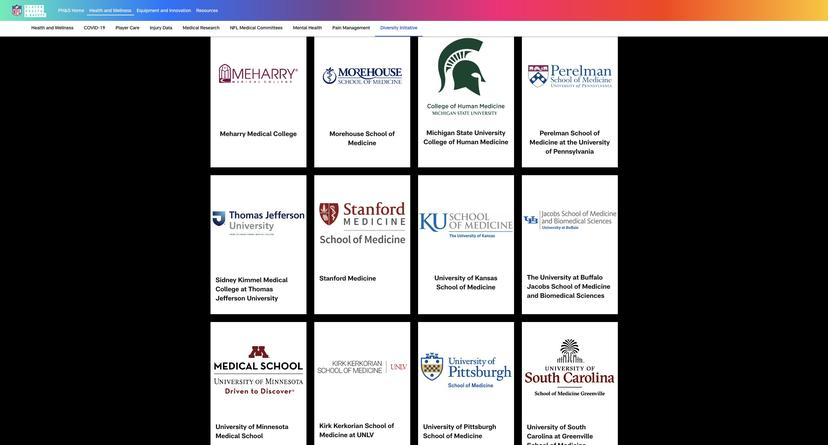 Task type: describe. For each thing, give the bounding box(es) containing it.
university of south carolina at greenville school of medicine
[[527, 425, 593, 445]]

covid-19 link
[[81, 21, 108, 36]]

1 horizontal spatial college
[[273, 132, 297, 138]]

college for michigan state university college of human medicine
[[424, 140, 447, 146]]

player care
[[116, 26, 139, 31]]

care
[[130, 26, 139, 31]]

biomedical
[[540, 293, 575, 300]]

medicine inside the university of south carolina at greenville school of medicine
[[558, 443, 586, 445]]

at for perelman school of medicine at the university of pennsylvania
[[560, 140, 566, 147]]

medicine inside the university at buffalo jacobs school of medicine and biomedical sciences
[[582, 284, 611, 291]]

injury data link
[[147, 21, 175, 36]]

university inside the university of south carolina at greenville school of medicine
[[527, 425, 558, 432]]

initiative
[[400, 26, 418, 31]]

michigan state university college of human medicine
[[424, 131, 509, 146]]

diversity initiative link
[[378, 21, 420, 36]]

university inside the michigan state university college of human medicine
[[475, 131, 506, 137]]

kerkorian
[[334, 424, 363, 431]]

school inside the university at buffalo jacobs school of medicine and biomedical sciences
[[552, 284, 573, 291]]

of inside university of minnesota medical school
[[248, 425, 255, 431]]

greenville
[[562, 434, 593, 441]]

19
[[100, 26, 105, 31]]

player
[[116, 26, 129, 31]]

mental health
[[293, 26, 322, 31]]

kirk kerkorian school of medicine at unlv image
[[314, 322, 410, 417]]

unlv
[[357, 433, 374, 440]]

covid-19
[[84, 26, 105, 31]]

at for sidney kimmel medical college at thomas jefferson university
[[241, 287, 247, 294]]

meharry medical college image
[[210, 29, 306, 125]]

1 vertical spatial health and wellness link
[[31, 21, 76, 36]]

sidney
[[216, 278, 236, 284]]

nfl
[[230, 26, 238, 31]]

data
[[163, 26, 172, 31]]

meharry medical college
[[220, 132, 297, 138]]

university inside university of minnesota medical school
[[216, 425, 247, 431]]

and for equipment and innovation "link"
[[160, 9, 168, 13]]

perelman
[[540, 131, 569, 137]]

michigan
[[427, 131, 455, 137]]

innovation
[[169, 9, 191, 13]]

morehouse school of medicine image
[[314, 29, 410, 125]]

school inside perelman school of medicine at the university of pennsylvania
[[571, 131, 592, 137]]

school inside university of kansas school of medicine
[[437, 285, 458, 291]]

carolina
[[527, 434, 553, 441]]

medicine inside university of kansas school of medicine
[[467, 285, 496, 291]]

minnesota
[[256, 425, 289, 431]]

player care link
[[113, 21, 142, 36]]

kimmel
[[238, 278, 262, 284]]

school inside the university of south carolina at greenville school of medicine
[[527, 443, 549, 445]]

equipment and innovation link
[[137, 9, 191, 13]]

university of pittsburgh school of medicine image
[[418, 322, 514, 418]]

mental health link
[[291, 21, 325, 36]]

resources link
[[196, 9, 218, 13]]

jacobs
[[527, 284, 550, 291]]

university inside the university at buffalo jacobs school of medicine and biomedical sciences
[[540, 275, 571, 282]]

michigan state university college of human medicine image
[[418, 29, 514, 124]]

medical research link
[[180, 21, 222, 36]]

university of south carolina at greenville school of medicine image
[[522, 322, 618, 419]]

sidney kimmel medical college at thomas jefferson university image
[[210, 175, 306, 271]]

of inside morehouse school of medicine
[[389, 132, 395, 138]]

at for university of south carolina at greenville school of medicine
[[555, 434, 561, 441]]

health and wellness for the bottommost "health and wellness" link
[[31, 26, 73, 31]]

medical inside university of minnesota medical school
[[216, 434, 240, 441]]

wellness for the bottommost "health and wellness" link
[[55, 26, 73, 31]]

of inside kirk kerkorian school of medicine at unlv
[[388, 424, 394, 431]]

diversity
[[381, 26, 399, 31]]

sciences
[[577, 293, 605, 300]]

human
[[457, 140, 479, 146]]

injury data
[[150, 26, 172, 31]]

university of pittsburgh school of medicine
[[423, 425, 496, 441]]

morehouse school of medicine
[[330, 132, 395, 147]]

ph&s home link
[[58, 9, 84, 13]]

and inside the university at buffalo jacobs school of medicine and biomedical sciences
[[527, 293, 539, 300]]

of inside the michigan state university college of human medicine
[[449, 140, 455, 146]]

university inside perelman school of medicine at the university of pennsylvania
[[579, 140, 610, 147]]

management
[[343, 26, 370, 31]]

and for "health and wellness" link to the right
[[104, 9, 112, 13]]

banner containing ph&s home
[[0, 0, 828, 37]]

university inside the sidney kimmel medical college at thomas jefferson university
[[247, 296, 278, 303]]



Task type: vqa. For each thing, say whether or not it's contained in the screenshot.
the bottom the yearly
no



Task type: locate. For each thing, give the bounding box(es) containing it.
school inside kirk kerkorian school of medicine at unlv
[[365, 424, 386, 431]]

medicine inside kirk kerkorian school of medicine at unlv
[[320, 433, 348, 440]]

sidney kimmel medical college at thomas jefferson university
[[216, 278, 288, 303]]

school inside university of pittsburgh school of medicine
[[423, 434, 445, 441]]

health and wellness down ph&s
[[31, 26, 73, 31]]

south
[[568, 425, 586, 432]]

at inside perelman school of medicine at the university of pennsylvania
[[560, 140, 566, 147]]

the university at buffalo jacobs school of medicine and biomedical sciences image
[[522, 175, 618, 269]]

medicine inside perelman school of medicine at the university of pennsylvania
[[530, 140, 558, 147]]

committees
[[257, 26, 283, 31]]

university inside university of pittsburgh school of medicine
[[423, 425, 454, 431]]

university of kansas school of medicine image
[[418, 175, 514, 269]]

health
[[89, 9, 103, 13], [31, 26, 45, 31], [309, 26, 322, 31]]

pain management link
[[330, 21, 373, 36]]

health and wellness
[[89, 9, 132, 13], [31, 26, 73, 31]]

university of minnesota medical school image
[[210, 322, 306, 418]]

university
[[475, 131, 506, 137], [579, 140, 610, 147], [540, 275, 571, 282], [435, 276, 466, 282], [247, 296, 278, 303], [216, 425, 247, 431], [423, 425, 454, 431], [527, 425, 558, 432]]

at inside kirk kerkorian school of medicine at unlv
[[349, 433, 355, 440]]

college for sidney kimmel medical college at thomas jefferson university
[[216, 287, 239, 294]]

medicine down kansas
[[467, 285, 496, 291]]

university of minnesota medical school
[[216, 425, 289, 441]]

injury
[[150, 26, 162, 31]]

wellness up player
[[113, 9, 132, 13]]

0 horizontal spatial health and wellness link
[[31, 21, 76, 36]]

0 vertical spatial wellness
[[113, 9, 132, 13]]

0 vertical spatial health and wellness link
[[89, 9, 132, 13]]

nfl medical committees link
[[227, 21, 285, 36]]

pennsylvania
[[554, 149, 594, 156]]

2 vertical spatial college
[[216, 287, 239, 294]]

school
[[571, 131, 592, 137], [366, 132, 387, 138], [552, 284, 573, 291], [437, 285, 458, 291], [365, 424, 386, 431], [242, 434, 263, 441], [423, 434, 445, 441], [527, 443, 549, 445]]

meharry
[[220, 132, 246, 138]]

medicine down morehouse
[[348, 141, 376, 147]]

school inside university of minnesota medical school
[[242, 434, 263, 441]]

medical research
[[183, 26, 220, 31]]

health up the covid-19
[[89, 9, 103, 13]]

1 vertical spatial health and wellness
[[31, 26, 73, 31]]

the university at buffalo jacobs school of medicine and biomedical sciences
[[527, 275, 611, 300]]

1 vertical spatial wellness
[[55, 26, 73, 31]]

perelman school of medicine at the university of pennsylvania image
[[522, 29, 618, 124]]

at inside the university at buffalo jacobs school of medicine and biomedical sciences
[[573, 275, 579, 282]]

0 horizontal spatial wellness
[[55, 26, 73, 31]]

mental
[[293, 26, 307, 31]]

medicine right human
[[480, 140, 509, 146]]

state
[[457, 131, 473, 137]]

at left the buffalo
[[573, 275, 579, 282]]

nfl medical committees
[[230, 26, 283, 31]]

jefferson
[[216, 296, 245, 303]]

equipment
[[137, 9, 159, 13]]

of
[[594, 131, 600, 137], [389, 132, 395, 138], [449, 140, 455, 146], [546, 149, 552, 156], [467, 276, 474, 282], [575, 284, 581, 291], [460, 285, 466, 291], [388, 424, 394, 431], [248, 425, 255, 431], [456, 425, 462, 431], [560, 425, 566, 432], [446, 434, 453, 441], [550, 443, 556, 445]]

and
[[104, 9, 112, 13], [160, 9, 168, 13], [46, 26, 54, 31], [527, 293, 539, 300]]

kirk kerkorian school of medicine at unlv
[[320, 424, 394, 440]]

university inside university of kansas school of medicine
[[435, 276, 466, 282]]

stanford medicine image
[[314, 175, 410, 270]]

the
[[527, 275, 539, 282]]

and left innovation
[[160, 9, 168, 13]]

1 horizontal spatial wellness
[[113, 9, 132, 13]]

medicine down kirk
[[320, 433, 348, 440]]

home
[[72, 9, 84, 13]]

buffalo
[[581, 275, 603, 282]]

1 horizontal spatial health
[[89, 9, 103, 13]]

thomas
[[248, 287, 273, 294]]

pittsburgh
[[464, 425, 496, 431]]

medicine down perelman
[[530, 140, 558, 147]]

medical inside the sidney kimmel medical college at thomas jefferson university
[[263, 278, 288, 284]]

and for the bottommost "health and wellness" link
[[46, 26, 54, 31]]

medicine right stanford
[[348, 276, 376, 283]]

health right mental
[[309, 26, 322, 31]]

diversity initiative
[[381, 26, 418, 31]]

health and wellness link down ph&s
[[31, 21, 76, 36]]

health inside mental health link
[[309, 26, 322, 31]]

stanford medicine
[[320, 276, 376, 283]]

of inside the university at buffalo jacobs school of medicine and biomedical sciences
[[575, 284, 581, 291]]

medicine down the buffalo
[[582, 284, 611, 291]]

health and wellness link
[[89, 9, 132, 13], [31, 21, 76, 36]]

kirk
[[320, 424, 332, 431]]

research
[[200, 26, 220, 31]]

college inside the michigan state university college of human medicine
[[424, 140, 447, 146]]

1 horizontal spatial health and wellness link
[[89, 9, 132, 13]]

college inside the sidney kimmel medical college at thomas jefferson university
[[216, 287, 239, 294]]

at inside the sidney kimmel medical college at thomas jefferson university
[[241, 287, 247, 294]]

1 vertical spatial college
[[424, 140, 447, 146]]

player health and safety logo image
[[10, 3, 48, 18]]

perelman school of medicine at the university of pennsylvania
[[530, 131, 610, 156]]

and down player health and safety logo
[[46, 26, 54, 31]]

health and wellness link up 19
[[89, 9, 132, 13]]

wellness
[[113, 9, 132, 13], [55, 26, 73, 31]]

medicine down greenville
[[558, 443, 586, 445]]

university of kansas school of medicine
[[435, 276, 498, 291]]

wellness for "health and wellness" link to the right
[[113, 9, 132, 13]]

0 vertical spatial health and wellness
[[89, 9, 132, 13]]

kansas
[[475, 276, 498, 282]]

wellness down ph&s
[[55, 26, 73, 31]]

medicine
[[480, 140, 509, 146], [530, 140, 558, 147], [348, 141, 376, 147], [348, 276, 376, 283], [582, 284, 611, 291], [467, 285, 496, 291], [320, 433, 348, 440], [454, 434, 483, 441], [558, 443, 586, 445]]

resources
[[196, 9, 218, 13]]

1 horizontal spatial health and wellness
[[89, 9, 132, 13]]

and up 19
[[104, 9, 112, 13]]

2 horizontal spatial college
[[424, 140, 447, 146]]

0 horizontal spatial health
[[31, 26, 45, 31]]

at down kimmel in the bottom left of the page
[[241, 287, 247, 294]]

equipment and innovation
[[137, 9, 191, 13]]

at inside the university of south carolina at greenville school of medicine
[[555, 434, 561, 441]]

ph&s home
[[58, 9, 84, 13]]

pain
[[333, 26, 342, 31]]

ph&s
[[58, 9, 71, 13]]

morehouse
[[330, 132, 364, 138]]

covid-
[[84, 26, 100, 31]]

0 vertical spatial college
[[273, 132, 297, 138]]

pain management
[[333, 26, 370, 31]]

medicine inside the michigan state university college of human medicine
[[480, 140, 509, 146]]

health and wellness for "health and wellness" link to the right
[[89, 9, 132, 13]]

at left the
[[560, 140, 566, 147]]

at
[[560, 140, 566, 147], [573, 275, 579, 282], [241, 287, 247, 294], [349, 433, 355, 440], [555, 434, 561, 441]]

stanford
[[320, 276, 346, 283]]

medicine down pittsburgh
[[454, 434, 483, 441]]

college
[[273, 132, 297, 138], [424, 140, 447, 146], [216, 287, 239, 294]]

at right carolina
[[555, 434, 561, 441]]

medical
[[183, 26, 199, 31], [240, 26, 256, 31], [247, 132, 272, 138], [263, 278, 288, 284], [216, 434, 240, 441]]

medicine inside morehouse school of medicine
[[348, 141, 376, 147]]

banner
[[0, 0, 828, 37]]

medicine inside university of pittsburgh school of medicine
[[454, 434, 483, 441]]

0 horizontal spatial health and wellness
[[31, 26, 73, 31]]

health down player health and safety logo
[[31, 26, 45, 31]]

school inside morehouse school of medicine
[[366, 132, 387, 138]]

and down jacobs
[[527, 293, 539, 300]]

the
[[567, 140, 577, 147]]

2 horizontal spatial health
[[309, 26, 322, 31]]

0 horizontal spatial college
[[216, 287, 239, 294]]

health and wellness up 19
[[89, 9, 132, 13]]

at down kerkorian
[[349, 433, 355, 440]]



